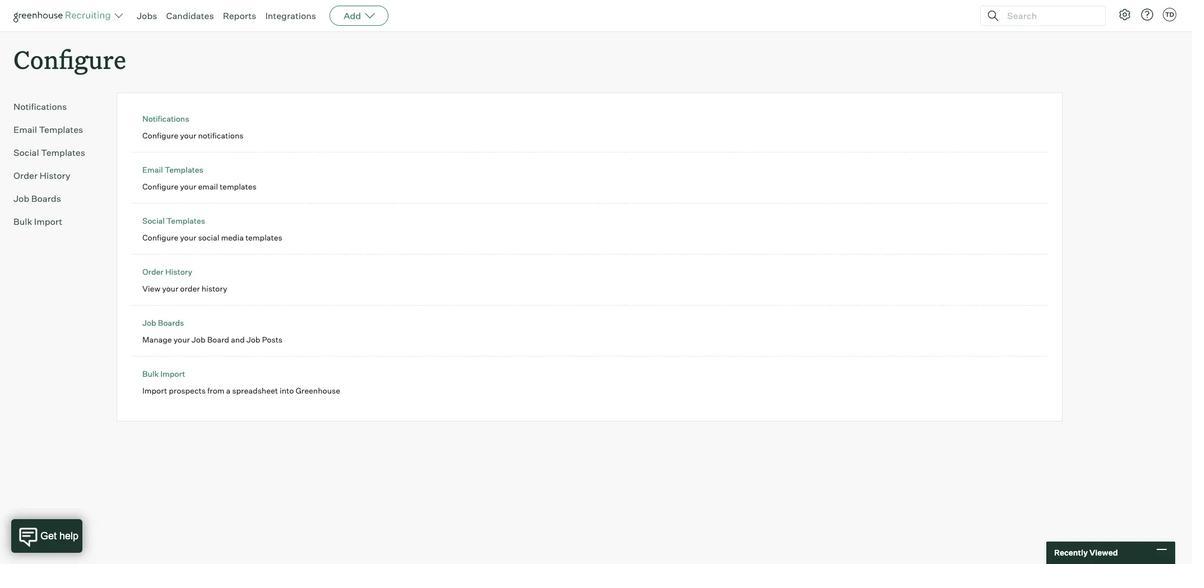 Task type: vqa. For each thing, say whether or not it's contained in the screenshot.
'DO'
no



Task type: locate. For each thing, give the bounding box(es) containing it.
0 vertical spatial email
[[13, 124, 37, 135]]

2 vertical spatial import
[[142, 386, 167, 395]]

1 horizontal spatial bulk import
[[142, 369, 185, 379]]

configure
[[13, 43, 126, 76], [142, 130, 178, 140], [142, 181, 178, 191], [142, 232, 178, 242]]

from
[[207, 386, 225, 395]]

1 vertical spatial order
[[142, 267, 164, 277]]

your right "manage"
[[174, 335, 190, 344]]

0 horizontal spatial email templates
[[13, 124, 83, 135]]

0 horizontal spatial bulk import
[[13, 216, 62, 227]]

bulk
[[13, 216, 32, 227], [142, 369, 159, 379]]

posts
[[262, 335, 283, 344]]

0 horizontal spatial email
[[13, 124, 37, 135]]

order
[[180, 284, 200, 293]]

1 horizontal spatial social templates
[[142, 216, 205, 225]]

greenhouse recruiting image
[[13, 9, 114, 22]]

0 horizontal spatial email templates link
[[13, 123, 99, 136]]

bulk import
[[13, 216, 62, 227], [142, 369, 185, 379]]

td button
[[1161, 6, 1179, 24]]

configure your notifications
[[142, 130, 244, 140]]

templates
[[220, 181, 257, 191], [246, 232, 282, 242]]

media
[[221, 232, 244, 242]]

0 vertical spatial boards
[[31, 193, 61, 204]]

0 vertical spatial bulk import link
[[13, 215, 99, 228]]

job boards link
[[13, 192, 99, 205], [142, 318, 184, 328]]

1 vertical spatial job boards
[[142, 318, 184, 328]]

view your order history
[[142, 284, 227, 293]]

social
[[13, 147, 39, 158], [142, 216, 165, 225]]

your left notifications
[[180, 130, 196, 140]]

social templates link
[[13, 146, 99, 159], [142, 216, 205, 225]]

0 vertical spatial social templates
[[13, 147, 85, 158]]

1 horizontal spatial email
[[142, 165, 163, 174]]

0 horizontal spatial job boards
[[13, 193, 61, 204]]

td button
[[1163, 8, 1177, 21]]

integrations link
[[265, 10, 316, 21]]

a
[[226, 386, 231, 395]]

email templates link
[[13, 123, 99, 136], [142, 165, 203, 174]]

your
[[180, 130, 196, 140], [180, 181, 196, 191], [180, 232, 196, 242], [162, 284, 178, 293], [174, 335, 190, 344]]

1 vertical spatial bulk
[[142, 369, 159, 379]]

1 horizontal spatial history
[[165, 267, 192, 277]]

your right view
[[162, 284, 178, 293]]

1 horizontal spatial social templates link
[[142, 216, 205, 225]]

import
[[34, 216, 62, 227], [160, 369, 185, 379], [142, 386, 167, 395]]

0 vertical spatial order
[[13, 170, 38, 181]]

0 horizontal spatial social templates
[[13, 147, 85, 158]]

templates
[[39, 124, 83, 135], [41, 147, 85, 158], [165, 165, 203, 174], [166, 216, 205, 225]]

0 vertical spatial social
[[13, 147, 39, 158]]

0 vertical spatial bulk
[[13, 216, 32, 227]]

add
[[344, 10, 361, 21]]

1 horizontal spatial notifications link
[[142, 114, 189, 123]]

integrations
[[265, 10, 316, 21]]

order
[[13, 170, 38, 181], [142, 267, 164, 277]]

0 vertical spatial email templates link
[[13, 123, 99, 136]]

notifications link
[[13, 100, 99, 113], [142, 114, 189, 123]]

board
[[207, 335, 229, 344]]

0 vertical spatial email templates
[[13, 124, 83, 135]]

1 vertical spatial bulk import link
[[142, 369, 185, 379]]

greenhouse
[[296, 386, 340, 395]]

1 vertical spatial job boards link
[[142, 318, 184, 328]]

0 horizontal spatial notifications
[[13, 101, 67, 112]]

boards
[[31, 193, 61, 204], [158, 318, 184, 328]]

your for job
[[174, 335, 190, 344]]

your for notifications
[[180, 130, 196, 140]]

recently viewed
[[1055, 548, 1118, 557]]

1 horizontal spatial job boards
[[142, 318, 184, 328]]

0 vertical spatial notifications
[[13, 101, 67, 112]]

1 horizontal spatial email templates link
[[142, 165, 203, 174]]

social templates
[[13, 147, 85, 158], [142, 216, 205, 225]]

jobs link
[[137, 10, 157, 21]]

your for email
[[180, 181, 196, 191]]

reports
[[223, 10, 256, 21]]

1 vertical spatial history
[[165, 267, 192, 277]]

1 horizontal spatial notifications
[[142, 114, 189, 123]]

email
[[198, 181, 218, 191]]

0 vertical spatial templates
[[220, 181, 257, 191]]

bulk import link
[[13, 215, 99, 228], [142, 369, 185, 379]]

1 horizontal spatial email templates
[[142, 165, 203, 174]]

1 horizontal spatial order history
[[142, 267, 192, 277]]

add button
[[330, 6, 389, 26]]

your for social
[[180, 232, 196, 242]]

1 vertical spatial bulk import
[[142, 369, 185, 379]]

email templates
[[13, 124, 83, 135], [142, 165, 203, 174]]

and
[[231, 335, 245, 344]]

notifications inside notifications link
[[13, 101, 67, 112]]

0 horizontal spatial social
[[13, 147, 39, 158]]

1 horizontal spatial boards
[[158, 318, 184, 328]]

0 vertical spatial import
[[34, 216, 62, 227]]

notifications
[[13, 101, 67, 112], [142, 114, 189, 123]]

your left social
[[180, 232, 196, 242]]

email
[[13, 124, 37, 135], [142, 165, 163, 174]]

templates right email
[[220, 181, 257, 191]]

1 horizontal spatial job boards link
[[142, 318, 184, 328]]

0 vertical spatial bulk import
[[13, 216, 62, 227]]

1 horizontal spatial order history link
[[142, 267, 192, 277]]

reports link
[[223, 10, 256, 21]]

history
[[40, 170, 71, 181], [165, 267, 192, 277]]

your left email
[[180, 181, 196, 191]]

0 vertical spatial order history link
[[13, 169, 99, 182]]

0 horizontal spatial job boards link
[[13, 192, 99, 205]]

1 horizontal spatial order
[[142, 267, 164, 277]]

1 vertical spatial social templates
[[142, 216, 205, 225]]

1 vertical spatial boards
[[158, 318, 184, 328]]

1 vertical spatial email templates link
[[142, 165, 203, 174]]

job boards
[[13, 193, 61, 204], [142, 318, 184, 328]]

0 horizontal spatial order history
[[13, 170, 71, 181]]

1 vertical spatial order history link
[[142, 267, 192, 277]]

order history
[[13, 170, 71, 181], [142, 267, 192, 277]]

0 vertical spatial job boards link
[[13, 192, 99, 205]]

0 vertical spatial order history
[[13, 170, 71, 181]]

1 vertical spatial email
[[142, 165, 163, 174]]

templates right media at the top of page
[[246, 232, 282, 242]]

view
[[142, 284, 160, 293]]

order history link
[[13, 169, 99, 182], [142, 267, 192, 277]]

0 vertical spatial job boards
[[13, 193, 61, 204]]

0 horizontal spatial order
[[13, 170, 38, 181]]

1 horizontal spatial social
[[142, 216, 165, 225]]

viewed
[[1090, 548, 1118, 557]]

0 vertical spatial history
[[40, 170, 71, 181]]

0 vertical spatial notifications link
[[13, 100, 99, 113]]

0 horizontal spatial social templates link
[[13, 146, 99, 159]]

job
[[13, 193, 29, 204], [142, 318, 156, 328], [192, 335, 206, 344], [247, 335, 260, 344]]

0 horizontal spatial bulk import link
[[13, 215, 99, 228]]



Task type: describe. For each thing, give the bounding box(es) containing it.
history
[[202, 284, 227, 293]]

configure for notifications
[[142, 130, 178, 140]]

1 vertical spatial templates
[[246, 232, 282, 242]]

configure for email templates
[[142, 181, 178, 191]]

Search text field
[[1005, 8, 1096, 24]]

candidates link
[[166, 10, 214, 21]]

configure your social media templates
[[142, 232, 282, 242]]

td
[[1166, 11, 1175, 19]]

1 horizontal spatial bulk
[[142, 369, 159, 379]]

1 horizontal spatial bulk import link
[[142, 369, 185, 379]]

0 vertical spatial social templates link
[[13, 146, 99, 159]]

spreadsheet
[[232, 386, 278, 395]]

manage your job board and job posts
[[142, 335, 283, 344]]

configure for social templates
[[142, 232, 178, 242]]

into
[[280, 386, 294, 395]]

1 vertical spatial notifications link
[[142, 114, 189, 123]]

notifications
[[198, 130, 244, 140]]

1 vertical spatial notifications
[[142, 114, 189, 123]]

0 horizontal spatial boards
[[31, 193, 61, 204]]

0 horizontal spatial history
[[40, 170, 71, 181]]

1 vertical spatial order history
[[142, 267, 192, 277]]

social
[[198, 232, 219, 242]]

1 vertical spatial email templates
[[142, 165, 203, 174]]

1 vertical spatial social
[[142, 216, 165, 225]]

1 vertical spatial import
[[160, 369, 185, 379]]

your for order
[[162, 284, 178, 293]]

configure your email templates
[[142, 181, 257, 191]]

candidates
[[166, 10, 214, 21]]

jobs
[[137, 10, 157, 21]]

0 horizontal spatial order history link
[[13, 169, 99, 182]]

0 horizontal spatial notifications link
[[13, 100, 99, 113]]

configure image
[[1118, 8, 1132, 21]]

recently
[[1055, 548, 1088, 557]]

manage
[[142, 335, 172, 344]]

prospects
[[169, 386, 206, 395]]

import prospects from a spreadsheet into greenhouse
[[142, 386, 340, 395]]

1 vertical spatial social templates link
[[142, 216, 205, 225]]

0 horizontal spatial bulk
[[13, 216, 32, 227]]



